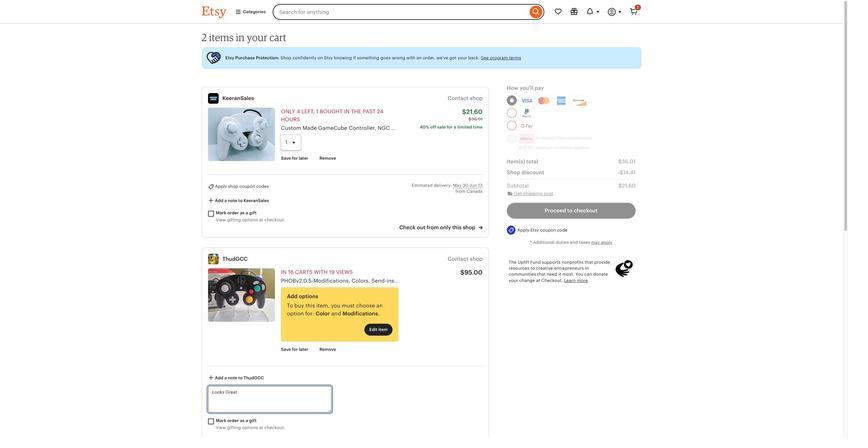 Task type: describe. For each thing, give the bounding box(es) containing it.
Search for anything text field
[[273, 4, 528, 20]]

thudgcc image
[[208, 254, 219, 265]]

phobv2.0.5-modifications, colors, send-ins, drop-in kits-new calibrated t3 stickboxes image
[[208, 269, 275, 322]]

custom made gamecube controller, ngc white on white gamepad for game cube, wii, wii u & switch image
[[208, 108, 275, 161]]

smaller image
[[507, 191, 513, 197]]



Task type: locate. For each thing, give the bounding box(es) containing it.
banner
[[190, 0, 654, 24]]

None search field
[[273, 4, 545, 20]]

uplift fund image
[[616, 260, 634, 278]]

keeransales image
[[208, 93, 219, 104]]

Add a note to ThudGCC (optional) text field
[[208, 386, 332, 413]]



Task type: vqa. For each thing, say whether or not it's contained in the screenshot.
the leftmost About
no



